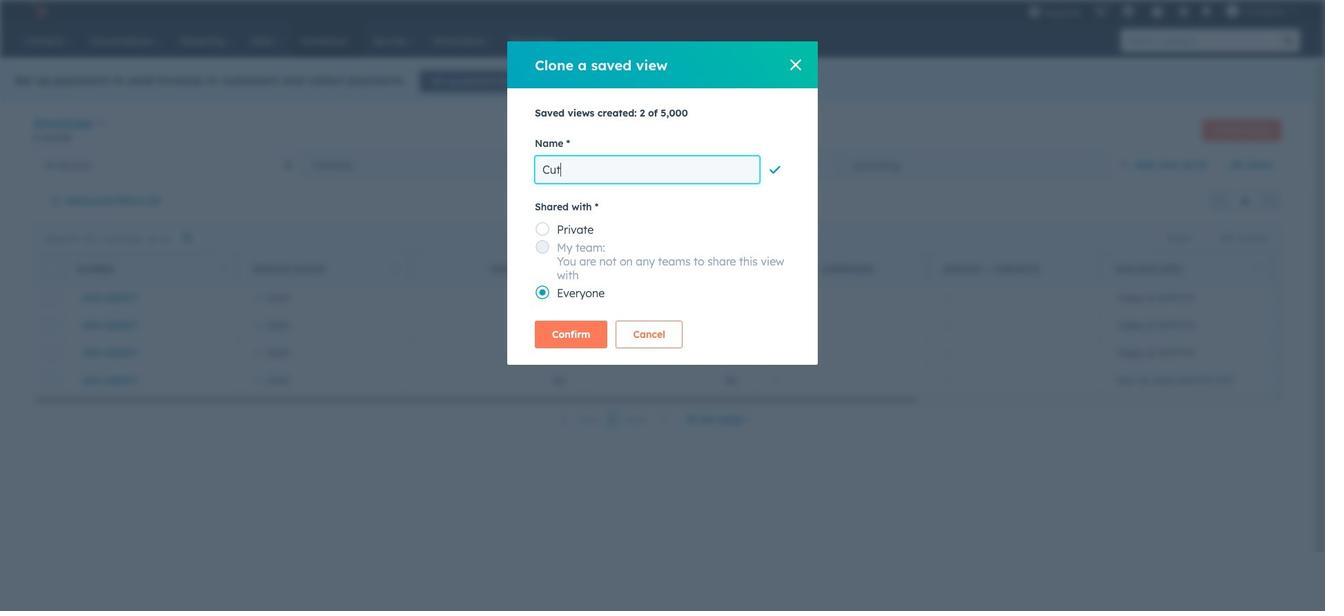 Task type: describe. For each thing, give the bounding box(es) containing it.
3 press to sort. element from the left
[[566, 263, 571, 275]]

Search ID, number, or amount billed search field
[[37, 226, 204, 251]]

1 column header from the left
[[755, 254, 929, 284]]

3 press to sort. image from the left
[[566, 263, 571, 273]]

close image
[[791, 59, 802, 70]]

Search HubSpot search field
[[1121, 29, 1277, 52]]

5 press to sort. image from the left
[[1256, 263, 1261, 273]]

4 press to sort. element from the left
[[739, 263, 744, 275]]

1 press to sort. image from the left
[[220, 263, 225, 273]]

5 press to sort. element from the left
[[1256, 263, 1261, 275]]



Task type: locate. For each thing, give the bounding box(es) containing it.
press to sort. element
[[220, 263, 225, 275], [393, 263, 398, 275], [566, 263, 571, 275], [739, 263, 744, 275], [1256, 263, 1261, 275]]

marketplaces image
[[1123, 6, 1135, 19]]

None text field
[[535, 156, 760, 184]]

2 press to sort. element from the left
[[393, 263, 398, 275]]

1 press to sort. element from the left
[[220, 263, 225, 275]]

jacob simon image
[[1227, 5, 1239, 17]]

press to sort. image
[[220, 263, 225, 273], [393, 263, 398, 273], [566, 263, 571, 273], [739, 263, 744, 273], [1256, 263, 1261, 273]]

pagination navigation
[[553, 411, 678, 429]]

dialog
[[507, 41, 818, 365]]

column header
[[755, 254, 929, 284], [928, 254, 1101, 284]]

banner
[[33, 113, 1282, 151]]

2 column header from the left
[[928, 254, 1101, 284]]

4 press to sort. image from the left
[[739, 263, 744, 273]]

2 press to sort. image from the left
[[393, 263, 398, 273]]

menu
[[1022, 0, 1309, 22]]



Task type: vqa. For each thing, say whether or not it's contained in the screenshot.
4th Press to sort. image
yes



